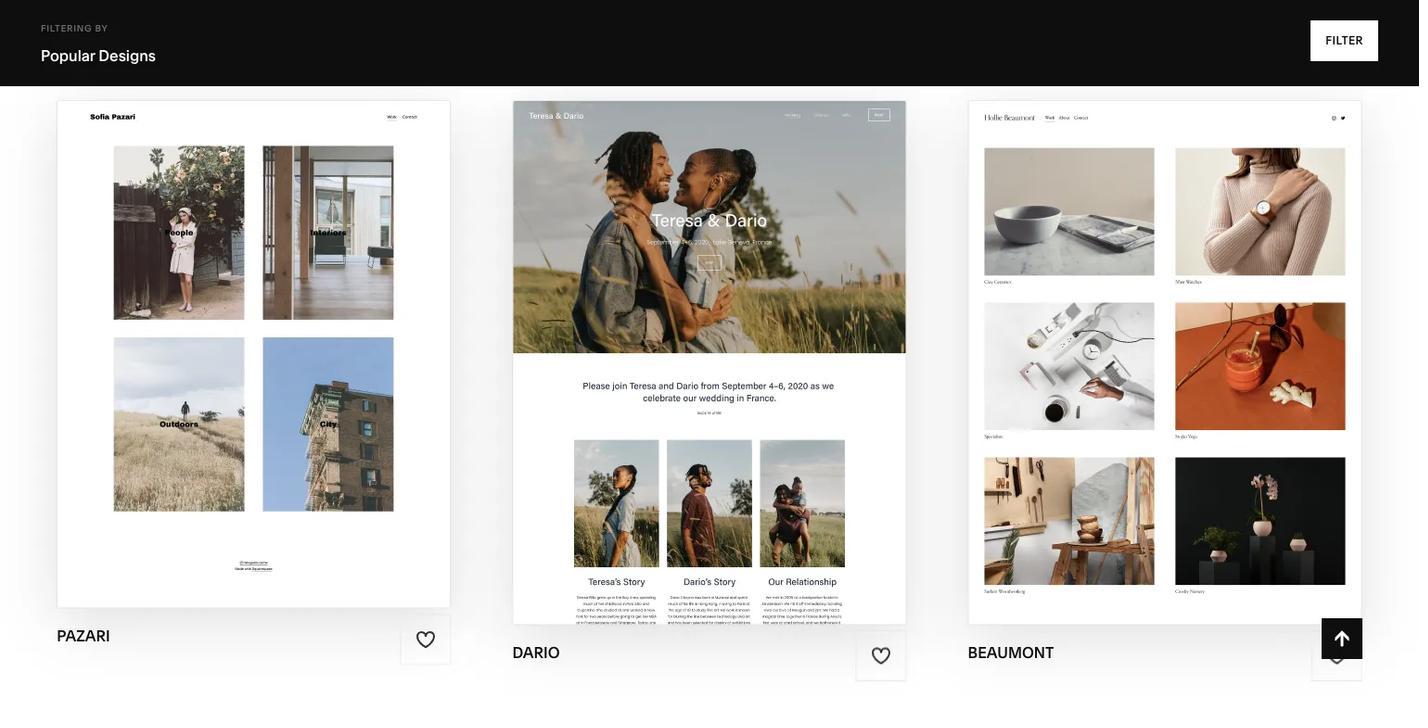 Task type: describe. For each thing, give the bounding box(es) containing it.
popular for popular designs
[[41, 46, 95, 64]]

1 vertical spatial pazari
[[264, 354, 330, 376]]

add pazari to your favorites list image
[[416, 630, 436, 650]]

popular designs
[[41, 46, 156, 64]]

start with beaumont button
[[1047, 312, 1285, 363]]

start with dario
[[615, 326, 786, 348]]

designs for popular designs templates
[[136, 57, 215, 82]]

2 vertical spatial beaumont
[[969, 644, 1054, 662]]

start for preview pazari
[[155, 318, 211, 340]]

preview for preview dario
[[638, 362, 719, 384]]

beaumont image
[[969, 101, 1362, 625]]

start with beaumont
[[1047, 326, 1265, 348]]

preview dario link
[[638, 348, 782, 399]]

2 vertical spatial pazari
[[57, 628, 110, 646]]

popular for popular designs templates
[[57, 57, 132, 82]]

designs for popular designs
[[99, 46, 156, 64]]

filtering by
[[41, 22, 108, 33]]

preview pazari
[[178, 354, 330, 376]]

with for pazari
[[216, 318, 263, 340]]

beaumont element
[[969, 101, 1362, 625]]

preview beaumont
[[1070, 362, 1262, 384]]

popular designs templates
[[57, 57, 320, 82]]

start with pazari button
[[155, 304, 353, 355]]

dario element
[[514, 101, 906, 625]]

filter button
[[1311, 20, 1379, 61]]

dario inside button
[[727, 326, 786, 348]]

pazari inside button
[[267, 318, 333, 340]]

start with dario button
[[615, 312, 805, 363]]



Task type: locate. For each thing, give the bounding box(es) containing it.
1 horizontal spatial with
[[675, 326, 722, 348]]

popular down the filtering
[[41, 46, 95, 64]]

0 horizontal spatial with
[[216, 318, 263, 340]]

preview inside "link"
[[1070, 362, 1151, 384]]

with up preview dario at the bottom
[[675, 326, 722, 348]]

preview for preview pazari
[[178, 354, 259, 376]]

templates
[[219, 57, 320, 82]]

preview down start with pazari at the top left of the page
[[178, 354, 259, 376]]

2 horizontal spatial preview
[[1070, 362, 1151, 384]]

with
[[216, 318, 263, 340], [675, 326, 722, 348], [1107, 326, 1155, 348]]

popular down by
[[57, 57, 132, 82]]

pazari element
[[58, 101, 450, 608]]

1 horizontal spatial preview
[[638, 362, 719, 384]]

with up "preview pazari"
[[216, 318, 263, 340]]

2 horizontal spatial with
[[1107, 326, 1155, 348]]

back to top image
[[1333, 629, 1353, 650]]

start
[[155, 318, 211, 340], [615, 326, 671, 348], [1047, 326, 1103, 348]]

dario image
[[514, 101, 906, 625]]

start for preview dario
[[615, 326, 671, 348]]

start inside button
[[155, 318, 211, 340]]

filter
[[1326, 34, 1364, 47]]

with for beaumont
[[1107, 326, 1155, 348]]

preview for preview beaumont
[[1070, 362, 1151, 384]]

dario
[[727, 326, 786, 348], [723, 362, 782, 384], [513, 644, 560, 662]]

0 horizontal spatial preview
[[178, 354, 259, 376]]

add beaumont to your favorites list image
[[1327, 646, 1348, 667]]

pazari image
[[58, 101, 450, 608]]

designs
[[99, 46, 156, 64], [136, 57, 215, 82]]

0 vertical spatial pazari
[[267, 318, 333, 340]]

preview pazari link
[[178, 340, 330, 391]]

start with pazari
[[155, 318, 333, 340]]

1 horizontal spatial start
[[615, 326, 671, 348]]

preview down start with beaumont on the right top of page
[[1070, 362, 1151, 384]]

0 vertical spatial beaumont
[[1159, 326, 1265, 348]]

beaumont inside button
[[1159, 326, 1265, 348]]

preview
[[178, 354, 259, 376], [638, 362, 719, 384], [1070, 362, 1151, 384]]

1 vertical spatial beaumont
[[1156, 362, 1262, 384]]

with inside button
[[216, 318, 263, 340]]

with for dario
[[675, 326, 722, 348]]

popular
[[41, 46, 95, 64], [57, 57, 132, 82]]

pazari
[[267, 318, 333, 340], [264, 354, 330, 376], [57, 628, 110, 646]]

preview beaumont link
[[1070, 348, 1262, 399]]

2 vertical spatial dario
[[513, 644, 560, 662]]

preview down start with dario
[[638, 362, 719, 384]]

add dario to your favorites list image
[[872, 646, 892, 667]]

with up preview beaumont
[[1107, 326, 1155, 348]]

filtering
[[41, 22, 92, 33]]

beaumont
[[1159, 326, 1265, 348], [1156, 362, 1262, 384], [969, 644, 1054, 662]]

preview dario
[[638, 362, 782, 384]]

0 horizontal spatial start
[[155, 318, 211, 340]]

2 horizontal spatial start
[[1047, 326, 1103, 348]]

start for preview beaumont
[[1047, 326, 1103, 348]]

beaumont inside "link"
[[1156, 362, 1262, 384]]

by
[[95, 22, 108, 33]]

1 vertical spatial dario
[[723, 362, 782, 384]]

0 vertical spatial dario
[[727, 326, 786, 348]]



Task type: vqa. For each thing, say whether or not it's contained in the screenshot.
Filtering By
yes



